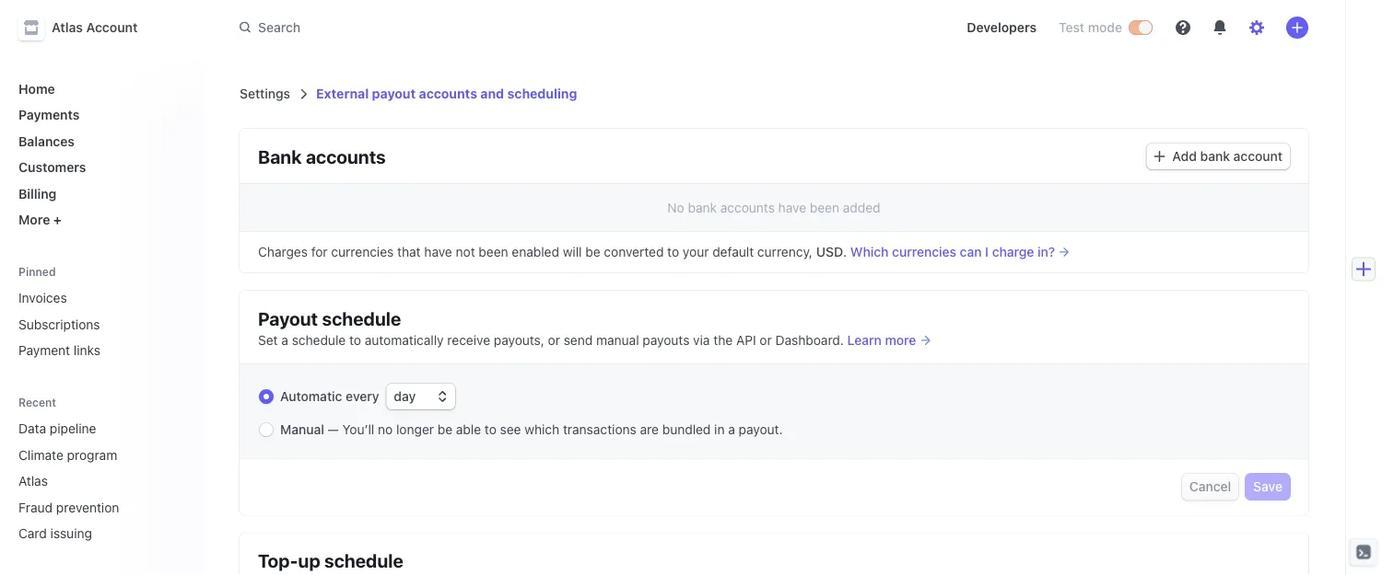 Task type: describe. For each thing, give the bounding box(es) containing it.
learn more link
[[847, 332, 930, 350]]

which currencies can i charge in? link
[[850, 243, 1069, 262]]

invoices
[[18, 291, 67, 306]]

learn
[[847, 333, 882, 348]]

pinned element
[[11, 283, 188, 366]]

recent navigation links element
[[0, 395, 203, 549]]

2 or from the left
[[760, 333, 772, 348]]

scheduling
[[507, 86, 577, 101]]

card issuing
[[18, 527, 92, 542]]

pinned navigation links element
[[11, 264, 188, 366]]

customers
[[18, 160, 86, 175]]

2 vertical spatial schedule
[[324, 550, 403, 572]]

billing
[[18, 186, 57, 201]]

atlas for atlas account
[[52, 20, 83, 35]]

more +
[[18, 212, 62, 228]]

more
[[885, 333, 916, 348]]

billing link
[[11, 179, 188, 209]]

payment
[[18, 343, 70, 358]]

every
[[346, 389, 379, 404]]

fraud
[[18, 500, 53, 516]]

test mode
[[1059, 20, 1122, 35]]

subscriptions
[[18, 317, 100, 332]]

api
[[736, 333, 756, 348]]

save
[[1253, 480, 1283, 495]]

issuing
[[50, 527, 92, 542]]

default
[[712, 245, 754, 260]]

the
[[713, 333, 733, 348]]

external
[[316, 86, 369, 101]]

notifications image
[[1213, 20, 1227, 35]]

no
[[667, 200, 684, 216]]

atlas account button
[[18, 15, 156, 41]]

atlas for atlas
[[18, 474, 48, 489]]

will
[[563, 245, 582, 260]]

add bank account
[[1172, 149, 1283, 164]]

payment links
[[18, 343, 100, 358]]

svg image
[[1154, 151, 1165, 162]]

top-up schedule
[[258, 550, 403, 572]]

test
[[1059, 20, 1085, 35]]

bank for accounts
[[688, 200, 717, 216]]

add bank account button
[[1147, 144, 1290, 170]]

payments link
[[11, 100, 188, 130]]

data pipeline link
[[11, 414, 162, 444]]

0 horizontal spatial be
[[437, 422, 452, 438]]

automatically
[[365, 333, 444, 348]]

+
[[53, 212, 62, 228]]

automatic every
[[280, 389, 383, 404]]

1 vertical spatial been
[[479, 245, 508, 260]]

longer
[[396, 422, 434, 438]]

up
[[298, 550, 320, 572]]

settings image
[[1249, 20, 1264, 35]]

1 horizontal spatial to
[[485, 422, 497, 438]]

search
[[258, 20, 301, 35]]

1 horizontal spatial a
[[728, 422, 735, 438]]

currency,
[[757, 245, 813, 260]]

that
[[397, 245, 421, 260]]

home link
[[11, 74, 188, 104]]

added
[[843, 200, 880, 216]]

payout schedule set a schedule to automatically receive payouts, or send manual payouts via the api or dashboard. learn more
[[258, 308, 916, 348]]

payment links link
[[11, 336, 188, 366]]

charges
[[258, 245, 308, 260]]

more
[[18, 212, 50, 228]]

1 horizontal spatial be
[[585, 245, 600, 260]]

manual
[[280, 422, 324, 438]]

set
[[258, 333, 278, 348]]

payout.
[[739, 422, 783, 438]]

climate program link
[[11, 440, 162, 470]]

external payout accounts and scheduling
[[316, 86, 577, 101]]

to inside payout schedule set a schedule to automatically receive payouts, or send manual payouts via the api or dashboard. learn more
[[349, 333, 361, 348]]

pipeline
[[50, 422, 96, 437]]

see
[[500, 422, 521, 438]]

transactions
[[563, 422, 636, 438]]

payouts,
[[494, 333, 544, 348]]

Search text field
[[229, 11, 748, 44]]

home
[[18, 81, 55, 96]]

pinned
[[18, 266, 56, 278]]

1 vertical spatial have
[[424, 245, 452, 260]]

manual
[[596, 333, 639, 348]]

bank
[[258, 146, 302, 167]]

top-
[[258, 550, 298, 572]]

developers link
[[959, 13, 1044, 42]]

recent element
[[0, 414, 203, 549]]

add
[[1172, 149, 1197, 164]]

climate program
[[18, 448, 117, 463]]

can
[[960, 245, 982, 260]]

mode
[[1088, 20, 1122, 35]]



Task type: locate. For each thing, give the bounding box(es) containing it.
you'll
[[342, 422, 374, 438]]

in
[[714, 422, 725, 438]]

2 horizontal spatial accounts
[[720, 200, 775, 216]]

be right will at the left top of the page
[[585, 245, 600, 260]]

card
[[18, 527, 47, 542]]

accounts down external
[[306, 146, 386, 167]]

to left your
[[667, 245, 679, 260]]

to left automatically
[[349, 333, 361, 348]]

help image
[[1176, 20, 1190, 35]]

accounts for external
[[419, 86, 477, 101]]

1 vertical spatial a
[[728, 422, 735, 438]]

0 horizontal spatial currencies
[[331, 245, 394, 260]]

0 vertical spatial a
[[281, 333, 288, 348]]

1 horizontal spatial currencies
[[892, 245, 956, 260]]

0 horizontal spatial accounts
[[306, 146, 386, 167]]

be left able
[[437, 422, 452, 438]]

have
[[778, 200, 806, 216], [424, 245, 452, 260]]

bank
[[1200, 149, 1230, 164], [688, 200, 717, 216]]

schedule down payout
[[292, 333, 346, 348]]

accounts for no
[[720, 200, 775, 216]]

1 currencies from the left
[[331, 245, 394, 260]]

receive
[[447, 333, 490, 348]]

been
[[810, 200, 839, 216], [479, 245, 508, 260]]

bank inside add bank account button
[[1200, 149, 1230, 164]]

bank for account
[[1200, 149, 1230, 164]]

bundled
[[662, 422, 711, 438]]

accounts left the "and"
[[419, 86, 477, 101]]

prevention
[[56, 500, 119, 516]]

send
[[564, 333, 593, 348]]

account
[[1233, 149, 1283, 164]]

recent
[[18, 396, 56, 409]]

automatic
[[280, 389, 342, 404]]

1 horizontal spatial atlas
[[52, 20, 83, 35]]

1 vertical spatial to
[[349, 333, 361, 348]]

0 horizontal spatial atlas
[[18, 474, 48, 489]]

atlas inside 'recent' element
[[18, 474, 48, 489]]

are
[[640, 422, 659, 438]]

bank accounts
[[258, 146, 386, 167]]

1 vertical spatial atlas
[[18, 474, 48, 489]]

to left see
[[485, 422, 497, 438]]

fraud prevention
[[18, 500, 119, 516]]

atlas up fraud on the left bottom of page
[[18, 474, 48, 489]]

have up currency,
[[778, 200, 806, 216]]

0 horizontal spatial a
[[281, 333, 288, 348]]

links
[[74, 343, 100, 358]]

charges for currencies that have not been enabled will be converted to your default currency, usd . which currencies can i charge in?
[[258, 245, 1055, 260]]

0 vertical spatial have
[[778, 200, 806, 216]]

program
[[67, 448, 117, 463]]

accounts
[[419, 86, 477, 101], [306, 146, 386, 167], [720, 200, 775, 216]]

1 vertical spatial bank
[[688, 200, 717, 216]]

payout
[[258, 308, 318, 329]]

which
[[850, 245, 889, 260]]

.
[[843, 245, 847, 260]]

0 horizontal spatial have
[[424, 245, 452, 260]]

payouts
[[643, 333, 690, 348]]

currencies left can
[[892, 245, 956, 260]]

balances
[[18, 134, 75, 149]]

2 vertical spatial accounts
[[720, 200, 775, 216]]

0 horizontal spatial bank
[[688, 200, 717, 216]]

payout
[[372, 86, 416, 101]]

a right in
[[728, 422, 735, 438]]

Search search field
[[229, 11, 748, 44]]

fraud prevention link
[[11, 493, 162, 523]]

1 vertical spatial schedule
[[292, 333, 346, 348]]

or right the api
[[760, 333, 772, 348]]

atlas account
[[52, 20, 138, 35]]

no bank accounts have been added
[[667, 200, 880, 216]]

bank right the no
[[688, 200, 717, 216]]

settings link
[[240, 86, 290, 101]]

which
[[525, 422, 559, 438]]

or left the send at the left bottom
[[548, 333, 560, 348]]

0 vertical spatial to
[[667, 245, 679, 260]]

currencies right for at top
[[331, 245, 394, 260]]

card issuing link
[[11, 519, 162, 549]]

atlas
[[52, 20, 83, 35], [18, 474, 48, 489]]

0 vertical spatial be
[[585, 245, 600, 260]]

1 vertical spatial be
[[437, 422, 452, 438]]

2 horizontal spatial to
[[667, 245, 679, 260]]

climate
[[18, 448, 63, 463]]

1 horizontal spatial bank
[[1200, 149, 1230, 164]]

no
[[378, 422, 393, 438]]

been right not
[[479, 245, 508, 260]]

save button
[[1246, 475, 1290, 500]]

manual — you'll no longer be able to see which transactions are bundled in a payout.
[[280, 422, 783, 438]]

schedule right up
[[324, 550, 403, 572]]

subscriptions link
[[11, 310, 188, 340]]

customers link
[[11, 152, 188, 182]]

atlas inside 'button'
[[52, 20, 83, 35]]

1 horizontal spatial been
[[810, 200, 839, 216]]

2 currencies from the left
[[892, 245, 956, 260]]

1 horizontal spatial have
[[778, 200, 806, 216]]

schedule
[[322, 308, 401, 329], [292, 333, 346, 348], [324, 550, 403, 572]]

and
[[480, 86, 504, 101]]

a right set
[[281, 333, 288, 348]]

bank right add
[[1200, 149, 1230, 164]]

core navigation links element
[[11, 74, 188, 235]]

charge
[[992, 245, 1034, 260]]

a
[[281, 333, 288, 348], [728, 422, 735, 438]]

0 vertical spatial bank
[[1200, 149, 1230, 164]]

—
[[328, 422, 339, 438]]

not
[[456, 245, 475, 260]]

payments
[[18, 107, 80, 123]]

your
[[683, 245, 709, 260]]

or
[[548, 333, 560, 348], [760, 333, 772, 348]]

1 horizontal spatial or
[[760, 333, 772, 348]]

dashboard.
[[775, 333, 844, 348]]

0 vertical spatial accounts
[[419, 86, 477, 101]]

0 vertical spatial schedule
[[322, 308, 401, 329]]

2 vertical spatial to
[[485, 422, 497, 438]]

been left added
[[810, 200, 839, 216]]

atlas left account
[[52, 20, 83, 35]]

schedule up automatically
[[322, 308, 401, 329]]

data
[[18, 422, 46, 437]]

have left not
[[424, 245, 452, 260]]

able
[[456, 422, 481, 438]]

0 horizontal spatial or
[[548, 333, 560, 348]]

1 or from the left
[[548, 333, 560, 348]]

data pipeline
[[18, 422, 96, 437]]

0 horizontal spatial to
[[349, 333, 361, 348]]

a inside payout schedule set a schedule to automatically receive payouts, or send manual payouts via the api or dashboard. learn more
[[281, 333, 288, 348]]

accounts up default
[[720, 200, 775, 216]]

for
[[311, 245, 328, 260]]

settings
[[240, 86, 290, 101]]

currencies
[[331, 245, 394, 260], [892, 245, 956, 260]]

1 vertical spatial accounts
[[306, 146, 386, 167]]

in?
[[1038, 245, 1055, 260]]

0 horizontal spatial been
[[479, 245, 508, 260]]

0 vertical spatial atlas
[[52, 20, 83, 35]]

invoices link
[[11, 283, 188, 313]]

balances link
[[11, 126, 188, 156]]

1 horizontal spatial accounts
[[419, 86, 477, 101]]

account
[[86, 20, 138, 35]]

i
[[985, 245, 989, 260]]

0 vertical spatial been
[[810, 200, 839, 216]]

to
[[667, 245, 679, 260], [349, 333, 361, 348], [485, 422, 497, 438]]



Task type: vqa. For each thing, say whether or not it's contained in the screenshot.
notification in Invoice mispayments Receive a notification if a customer sends an incorrect amount to pay their invoice.
no



